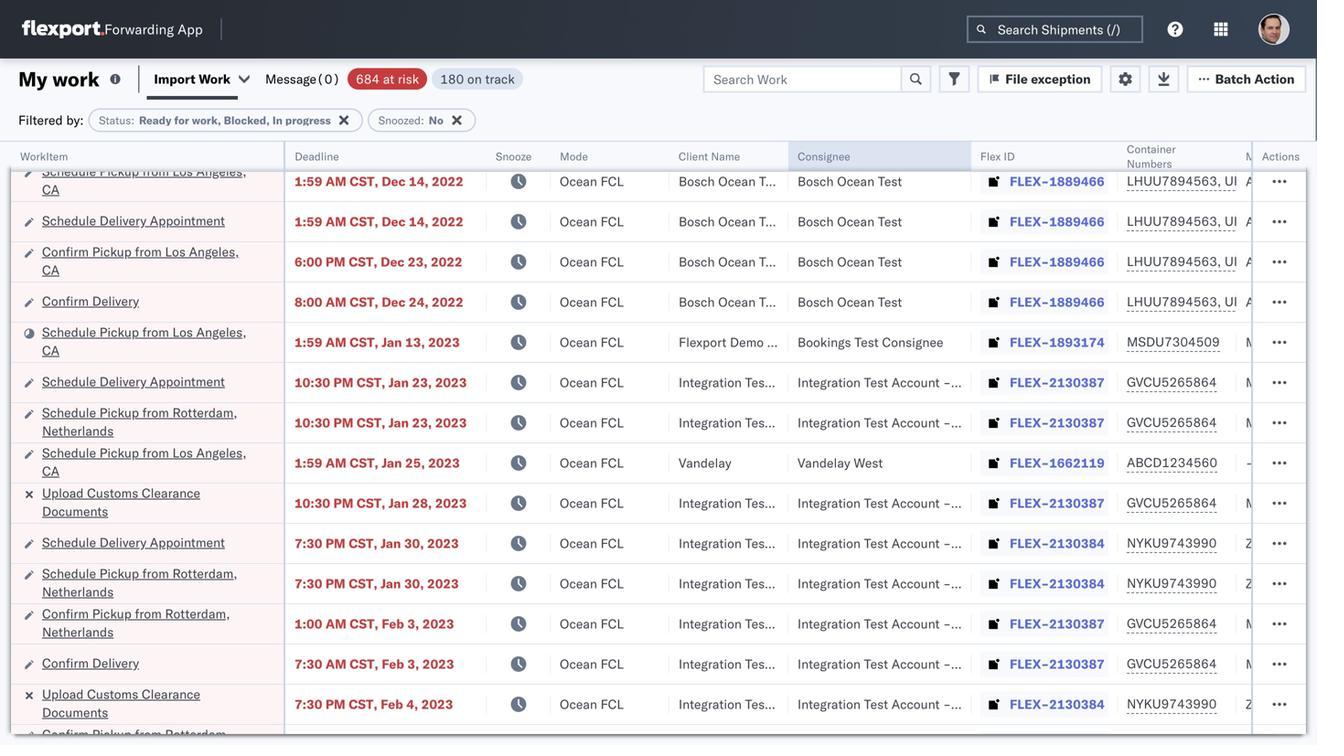 Task type: vqa. For each thing, say whether or not it's contained in the screenshot.


Task type: locate. For each thing, give the bounding box(es) containing it.
2 vertical spatial documents
[[42, 705, 108, 721]]

app
[[178, 21, 203, 38]]

3 am from the top
[[325, 214, 347, 230]]

consignee for bookings test consignee
[[882, 334, 943, 350]]

7:30
[[295, 536, 322, 552], [295, 576, 322, 592], [295, 656, 322, 672], [295, 697, 322, 713]]

pickup inside confirm pickup from los angeles, ca
[[92, 244, 132, 260]]

3 fcl from the top
[[601, 214, 624, 230]]

2 vertical spatial schedule pickup from los angeles, ca link
[[42, 444, 260, 481]]

1 vertical spatial confirm delivery link
[[42, 654, 139, 673]]

2 fcl from the top
[[601, 173, 624, 189]]

feb down 1:00 am cst, feb 3, 2023
[[382, 656, 404, 672]]

2 schedule delivery appointment from the top
[[42, 374, 225, 390]]

am right 8:00
[[325, 294, 347, 310]]

schedule pickup from rotterdam, netherlands link for 10:30
[[42, 404, 260, 440]]

feb up 7:30 am cst, feb 3, 2023 on the left
[[382, 616, 404, 632]]

schedule pickup from rotterdam, netherlands button
[[42, 404, 260, 442], [42, 565, 260, 603]]

0 vertical spatial documents
[[42, 141, 108, 157]]

1 vertical spatial 30,
[[404, 576, 424, 592]]

upload customs clearance documents inside button
[[42, 123, 200, 157]]

2 gvcu5265864 from the top
[[1127, 414, 1217, 430]]

0 vertical spatial feb
[[382, 616, 404, 632]]

1:59 up 10:30 pm cst, jan 28, 2023
[[295, 455, 322, 471]]

1 confirm delivery from the top
[[42, 293, 139, 309]]

documents
[[42, 141, 108, 157], [42, 504, 108, 520], [42, 705, 108, 721]]

maeu94084 for confirm delivery
[[1246, 656, 1317, 672]]

flexport. image
[[22, 20, 104, 38]]

: for status
[[131, 113, 134, 127]]

confirm pickup from los angeles, ca link
[[42, 243, 260, 279]]

1 vertical spatial 7:30 pm cst, jan 30, 2023
[[295, 576, 459, 592]]

am up 10:30 pm cst, jan 28, 2023
[[325, 455, 347, 471]]

6 integration from the top
[[798, 616, 861, 632]]

7:30 pm cst, jan 30, 2023 down 10:30 pm cst, jan 28, 2023
[[295, 536, 459, 552]]

schedule pickup from rotterdam, netherlands link for 7:30
[[42, 565, 260, 601]]

6 am from the top
[[325, 455, 347, 471]]

4 am from the top
[[325, 294, 347, 310]]

1 vertical spatial feb
[[382, 656, 404, 672]]

maeu94084 for confirm pickup from rotterdam, netherlands
[[1246, 616, 1317, 632]]

3 integration test account - karl lagerfeld from the top
[[798, 495, 1036, 511]]

confirm inside confirm pickup from los angeles, ca
[[42, 244, 89, 260]]

1 schedule pickup from los angeles, ca button from the top
[[42, 162, 260, 201]]

2 vandelay from the left
[[798, 455, 850, 471]]

1 vertical spatial upload customs clearance documents
[[42, 485, 200, 520]]

2 vertical spatial 2130384
[[1049, 697, 1105, 713]]

4 confirm from the top
[[42, 655, 89, 671]]

appointment
[[150, 213, 225, 229], [150, 374, 225, 390], [150, 535, 225, 551]]

am down deadline
[[325, 173, 347, 189]]

8 karl from the top
[[954, 697, 978, 713]]

1 clearance from the top
[[142, 123, 200, 139]]

2 vertical spatial upload
[[42, 686, 84, 703]]

10:30 down 1:59 am cst, jan 25, 2023
[[295, 495, 330, 511]]

2023 right 28,
[[435, 495, 467, 511]]

consignee down search work text box at the top of page
[[798, 150, 850, 163]]

3, for 7:30 am cst, feb 3, 2023
[[407, 656, 419, 672]]

2130387 for confirm delivery
[[1049, 656, 1105, 672]]

cst, up 7:30 pm cst, feb 4, 2023 at left bottom
[[350, 656, 378, 672]]

0 vertical spatial appointment
[[150, 213, 225, 229]]

6 karl from the top
[[954, 616, 978, 632]]

0 vertical spatial confirm delivery button
[[42, 292, 139, 312]]

9 resize handle column header from the left
[[1284, 142, 1306, 745]]

netherlands
[[42, 423, 114, 439], [42, 584, 114, 600], [42, 624, 114, 640], [42, 745, 114, 745]]

1 schedule pickup from rotterdam, netherlands from the top
[[42, 405, 237, 439]]

0 vertical spatial schedule pickup from los angeles, ca button
[[42, 162, 260, 201]]

cst, up 1:00 am cst, feb 3, 2023
[[349, 576, 377, 592]]

1 vertical spatial schedule delivery appointment link
[[42, 373, 225, 391]]

jan up 1:00 am cst, feb 3, 2023
[[381, 576, 401, 592]]

30,
[[404, 536, 424, 552], [404, 576, 424, 592]]

resize handle column header for consignee
[[949, 142, 971, 745]]

1 vertical spatial zimu304834
[[1246, 576, 1317, 592]]

8 schedule from the top
[[42, 566, 96, 582]]

1 confirm pickup from rotterdam, netherlands button from the top
[[42, 605, 260, 644]]

gvcu5265864 for confirm delivery
[[1127, 656, 1217, 672]]

5 lagerfeld from the top
[[981, 576, 1036, 592]]

2 vertical spatial 10:30
[[295, 495, 330, 511]]

1 vertical spatial confirm pickup from rotterdam, netherlands button
[[42, 726, 260, 745]]

0 vertical spatial 14,
[[409, 173, 429, 189]]

10:30 up 1:59 am cst, jan 25, 2023
[[295, 415, 330, 431]]

jan down 13,
[[389, 375, 409, 391]]

1 vertical spatial 10:30 pm cst, jan 23, 2023
[[295, 415, 467, 431]]

5 ocean fcl from the top
[[560, 294, 624, 310]]

los inside confirm pickup from los angeles, ca
[[165, 244, 186, 260]]

upload for 3rd upload customs clearance documents link from the bottom
[[42, 123, 84, 139]]

1:59 up 6:00
[[295, 214, 322, 230]]

upload inside button
[[42, 123, 84, 139]]

pickup for schedule pickup from los angeles, ca button for 1:59 am cst, dec 14, 2022
[[100, 163, 139, 179]]

los for 1:59 am cst, jan 13, 2023
[[172, 324, 193, 340]]

1 horizontal spatial :
[[421, 113, 424, 127]]

flex-
[[1010, 133, 1049, 149], [1010, 173, 1049, 189], [1010, 214, 1049, 230], [1010, 254, 1049, 270], [1010, 294, 1049, 310], [1010, 334, 1049, 350], [1010, 375, 1049, 391], [1010, 415, 1049, 431], [1010, 455, 1049, 471], [1010, 495, 1049, 511], [1010, 536, 1049, 552], [1010, 576, 1049, 592], [1010, 616, 1049, 632], [1010, 656, 1049, 672], [1010, 697, 1049, 713]]

2 ocean fcl from the top
[[560, 173, 624, 189]]

2 vertical spatial schedule pickup from los angeles, ca
[[42, 445, 247, 479]]

2022
[[424, 133, 455, 149], [432, 173, 464, 189], [432, 214, 464, 230], [431, 254, 463, 270], [432, 294, 464, 310]]

consignee right bookings
[[882, 334, 943, 350]]

2130387 for schedule delivery appointment
[[1049, 375, 1105, 391]]

pm down "1:59 am cst, jan 13, 2023" at top left
[[333, 375, 353, 391]]

0 vertical spatial customs
[[87, 123, 138, 139]]

2 vertical spatial schedule delivery appointment
[[42, 535, 225, 551]]

customs
[[87, 123, 138, 139], [87, 485, 138, 501], [87, 686, 138, 703]]

1:00 up 7:30 am cst, feb 3, 2023 on the left
[[295, 616, 322, 632]]

0 vertical spatial 2130384
[[1049, 536, 1105, 552]]

1 vertical spatial confirm pickup from rotterdam, netherlands link
[[42, 726, 260, 745]]

abcd1234560
[[1127, 455, 1218, 471]]

7:30 up 1:00 am cst, feb 3, 2023
[[295, 576, 322, 592]]

confirm for 8:00 am cst, dec 24, 2022
[[42, 293, 89, 309]]

4 account from the top
[[892, 536, 940, 552]]

0 vertical spatial 1:00
[[295, 133, 322, 149]]

3 resize handle column header from the left
[[529, 142, 551, 745]]

2023 up 1:00 am cst, feb 3, 2023
[[427, 576, 459, 592]]

test123456
[[1246, 133, 1317, 149]]

cst, down 1:59 am cst, jan 25, 2023
[[357, 495, 385, 511]]

1 confirm pickup from rotterdam, netherlands from the top
[[42, 606, 230, 640]]

0 vertical spatial schedule pickup from rotterdam, netherlands button
[[42, 404, 260, 442]]

0 vertical spatial 3,
[[407, 616, 419, 632]]

4 maeu94084 from the top
[[1246, 616, 1317, 632]]

7:30 up 7:30 pm cst, feb 4, 2023 at left bottom
[[295, 656, 322, 672]]

vandelay west
[[798, 455, 883, 471]]

0 vertical spatial schedule pickup from rotterdam, netherlands
[[42, 405, 237, 439]]

2 vertical spatial schedule pickup from los angeles, ca button
[[42, 444, 260, 483]]

cst, up "1:59 am cst, jan 13, 2023" at top left
[[350, 294, 378, 310]]

bosch
[[679, 133, 715, 149], [798, 133, 834, 149], [679, 173, 715, 189], [798, 173, 834, 189], [679, 214, 715, 230], [798, 214, 834, 230], [679, 254, 715, 270], [798, 254, 834, 270], [679, 294, 715, 310], [798, 294, 834, 310]]

3, up the '4,'
[[407, 656, 419, 672]]

2 vertical spatial clearance
[[142, 686, 200, 703]]

2 vertical spatial nyku9743990
[[1127, 696, 1217, 712]]

3 1889466 from the top
[[1049, 254, 1105, 270]]

2 vertical spatial upload customs clearance documents link
[[42, 686, 260, 722]]

1 horizontal spatial vandelay
[[798, 455, 850, 471]]

1 1:00 from the top
[[295, 133, 322, 149]]

10:30 pm cst, jan 23, 2023
[[295, 375, 467, 391], [295, 415, 467, 431]]

0 vertical spatial zimu304834
[[1246, 536, 1317, 552]]

3 schedule pickup from los angeles, ca button from the top
[[42, 444, 260, 483]]

upload for third upload customs clearance documents link
[[42, 686, 84, 703]]

13 ocean fcl from the top
[[560, 616, 624, 632]]

los for 6:00 pm cst, dec 23, 2022
[[165, 244, 186, 260]]

delivery for 7:30 pm cst, jan 30, 2023
[[100, 535, 146, 551]]

pm down 1:59 am cst, jan 25, 2023
[[333, 495, 353, 511]]

10:30 pm cst, jan 23, 2023 up 1:59 am cst, jan 25, 2023
[[295, 415, 467, 431]]

0 vertical spatial 1:59 am cst, dec 14, 2022
[[295, 173, 464, 189]]

1 vertical spatial 10:30
[[295, 415, 330, 431]]

confirm delivery button
[[42, 292, 139, 312], [42, 654, 139, 675]]

1:00 am cst, feb 3, 2023
[[295, 616, 454, 632]]

180 on track
[[440, 71, 515, 87]]

confirm delivery button for 7:30 am cst, feb 3, 2023
[[42, 654, 139, 675]]

(0)
[[317, 71, 340, 87]]

1 vertical spatial schedule pickup from rotterdam, netherlands link
[[42, 565, 260, 601]]

23, up 25,
[[412, 415, 432, 431]]

1 flex-2130387 from the top
[[1010, 375, 1105, 391]]

fcl
[[601, 133, 624, 149], [601, 173, 624, 189], [601, 214, 624, 230], [601, 254, 624, 270], [601, 294, 624, 310], [601, 334, 624, 350], [601, 375, 624, 391], [601, 415, 624, 431], [601, 455, 624, 471], [601, 495, 624, 511], [601, 536, 624, 552], [601, 576, 624, 592], [601, 616, 624, 632], [601, 656, 624, 672], [601, 697, 624, 713]]

7:30 pm cst, jan 30, 2023 up 1:00 am cst, feb 3, 2023
[[295, 576, 459, 592]]

5 resize handle column header from the left
[[767, 142, 788, 745]]

-
[[943, 375, 951, 391], [943, 415, 951, 431], [1246, 455, 1254, 471], [1254, 455, 1262, 471], [943, 495, 951, 511], [943, 536, 951, 552], [943, 576, 951, 592], [943, 616, 951, 632], [943, 656, 951, 672], [943, 697, 951, 713]]

23, up 24,
[[408, 254, 428, 270]]

5 flex- from the top
[[1010, 294, 1049, 310]]

0 vertical spatial schedule pickup from rotterdam, netherlands link
[[42, 404, 260, 440]]

14 fcl from the top
[[601, 656, 624, 672]]

confirm pickup from rotterdam, netherlands link
[[42, 605, 260, 642], [42, 726, 260, 745]]

jan left 25,
[[382, 455, 402, 471]]

4 abcdefg78 from the top
[[1246, 294, 1317, 310]]

consignee right demo
[[767, 334, 829, 350]]

1 vertical spatial schedule pickup from los angeles, ca button
[[42, 323, 260, 362]]

cst, down "8:00 am cst, dec 24, 2022"
[[350, 334, 378, 350]]

angeles, inside confirm pickup from los angeles, ca
[[189, 244, 239, 260]]

1:59 am cst, dec 14, 2022
[[295, 173, 464, 189], [295, 214, 464, 230]]

2130387
[[1049, 375, 1105, 391], [1049, 415, 1105, 431], [1049, 495, 1105, 511], [1049, 616, 1105, 632], [1049, 656, 1105, 672]]

15 ocean fcl from the top
[[560, 697, 624, 713]]

5 maeu94084 from the top
[[1246, 656, 1317, 672]]

0 vertical spatial confirm delivery
[[42, 293, 139, 309]]

30, down 28,
[[404, 536, 424, 552]]

2023 right the '4,'
[[421, 697, 453, 713]]

test
[[759, 133, 783, 149], [878, 133, 902, 149], [759, 173, 783, 189], [878, 173, 902, 189], [759, 214, 783, 230], [878, 214, 902, 230], [759, 254, 783, 270], [878, 254, 902, 270], [759, 294, 783, 310], [878, 294, 902, 310], [855, 334, 879, 350], [864, 375, 888, 391], [864, 415, 888, 431], [864, 495, 888, 511], [864, 536, 888, 552], [864, 576, 888, 592], [864, 616, 888, 632], [864, 656, 888, 672], [864, 697, 888, 713]]

cst, up "8:00 am cst, dec 24, 2022"
[[349, 254, 377, 270]]

pm up 1:00 am cst, feb 3, 2023
[[325, 576, 346, 592]]

schedule delivery appointment button for 10:30 pm cst, jan 23, 2023
[[42, 373, 225, 393]]

west
[[854, 455, 883, 471]]

Search Shipments (/) text field
[[967, 16, 1143, 43]]

4 ocean fcl from the top
[[560, 254, 624, 270]]

14, up 6:00 pm cst, dec 23, 2022
[[409, 214, 429, 230]]

snoozed : no
[[378, 113, 444, 127]]

2022 for upload customs clearance documents
[[424, 133, 455, 149]]

clearance
[[142, 123, 200, 139], [142, 485, 200, 501], [142, 686, 200, 703]]

in
[[272, 113, 283, 127]]

0 vertical spatial schedule pickup from los angeles, ca
[[42, 163, 247, 198]]

schedule pickup from los angeles, ca button for 1:59 am cst, jan 13, 2023
[[42, 323, 260, 362]]

msdu7304509
[[1127, 334, 1220, 350]]

8 lagerfeld from the top
[[981, 697, 1036, 713]]

0 vertical spatial confirm delivery link
[[42, 292, 139, 311]]

ocean
[[560, 133, 597, 149], [718, 133, 756, 149], [837, 133, 875, 149], [560, 173, 597, 189], [718, 173, 756, 189], [837, 173, 875, 189], [560, 214, 597, 230], [718, 214, 756, 230], [837, 214, 875, 230], [560, 254, 597, 270], [718, 254, 756, 270], [837, 254, 875, 270], [560, 294, 597, 310], [718, 294, 756, 310], [837, 294, 875, 310], [560, 334, 597, 350], [560, 375, 597, 391], [560, 415, 597, 431], [560, 455, 597, 471], [560, 495, 597, 511], [560, 536, 597, 552], [560, 576, 597, 592], [560, 616, 597, 632], [560, 656, 597, 672], [560, 697, 597, 713]]

0 vertical spatial schedule delivery appointment button
[[42, 212, 225, 232]]

1:59 am cst, dec 14, 2022 down deadline button
[[295, 173, 464, 189]]

1 vertical spatial 1:59 am cst, dec 14, 2022
[[295, 214, 464, 230]]

1:00
[[295, 133, 322, 149], [295, 616, 322, 632]]

confirm pickup from rotterdam, netherlands button
[[42, 605, 260, 644], [42, 726, 260, 745]]

cst,
[[350, 133, 378, 149], [350, 173, 378, 189], [350, 214, 378, 230], [349, 254, 377, 270], [350, 294, 378, 310], [350, 334, 378, 350], [357, 375, 385, 391], [357, 415, 385, 431], [350, 455, 378, 471], [357, 495, 385, 511], [349, 536, 377, 552], [349, 576, 377, 592], [350, 616, 378, 632], [350, 656, 378, 672], [349, 697, 377, 713]]

0 vertical spatial confirm pickup from rotterdam, netherlands
[[42, 606, 230, 640]]

1 vertical spatial confirm delivery
[[42, 655, 139, 671]]

feb left the '4,'
[[381, 697, 403, 713]]

0 vertical spatial 10:30 pm cst, jan 23, 2023
[[295, 375, 467, 391]]

confirm delivery button for 8:00 am cst, dec 24, 2022
[[42, 292, 139, 312]]

n
[[1312, 150, 1317, 163]]

:
[[131, 113, 134, 127], [421, 113, 424, 127]]

my work
[[18, 66, 100, 91]]

0 vertical spatial 30,
[[404, 536, 424, 552]]

1 upload customs clearance documents from the top
[[42, 123, 200, 157]]

0 horizontal spatial vandelay
[[679, 455, 732, 471]]

1 vertical spatial 14,
[[409, 214, 429, 230]]

1 vertical spatial 3,
[[407, 656, 419, 672]]

1 ca from the top
[[42, 182, 59, 198]]

1 10:30 pm cst, jan 23, 2023 from the top
[[295, 375, 467, 391]]

2 vertical spatial upload customs clearance documents
[[42, 686, 200, 721]]

0 vertical spatial upload
[[42, 123, 84, 139]]

customs for 2nd upload customs clearance documents link from the top of the page
[[87, 485, 138, 501]]

schedule delivery appointment
[[42, 213, 225, 229], [42, 374, 225, 390], [42, 535, 225, 551]]

0 vertical spatial 23,
[[408, 254, 428, 270]]

2022 for schedule pickup from los angeles, ca
[[432, 173, 464, 189]]

10:30
[[295, 375, 330, 391], [295, 415, 330, 431], [295, 495, 330, 511]]

0 vertical spatial upload customs clearance documents
[[42, 123, 200, 157]]

0 vertical spatial 7:30 pm cst, jan 30, 2023
[[295, 536, 459, 552]]

angeles, for 6:00 pm cst, dec 23, 2022
[[189, 244, 239, 260]]

1 flex-2130384 from the top
[[1010, 536, 1105, 552]]

3 maeu94084 from the top
[[1246, 495, 1317, 511]]

0 vertical spatial nyku9743990
[[1127, 535, 1217, 551]]

1 vertical spatial schedule pickup from rotterdam, netherlands button
[[42, 565, 260, 603]]

1 vertical spatial schedule pickup from los angeles, ca link
[[42, 323, 260, 360]]

am up deadline
[[325, 133, 347, 149]]

2 lhuu7894563, from the top
[[1127, 213, 1221, 229]]

1:00 for 1:00 am cst, nov 9, 2022
[[295, 133, 322, 149]]

1 vertical spatial schedule delivery appointment
[[42, 374, 225, 390]]

ceau7522281, hlxu6269489,
[[1127, 133, 1317, 149]]

1 vertical spatial upload
[[42, 485, 84, 501]]

2023
[[428, 334, 460, 350], [435, 375, 467, 391], [435, 415, 467, 431], [428, 455, 460, 471], [435, 495, 467, 511], [427, 536, 459, 552], [427, 576, 459, 592], [422, 616, 454, 632], [422, 656, 454, 672], [421, 697, 453, 713]]

cst, up 10:30 pm cst, jan 28, 2023
[[350, 455, 378, 471]]

am up 6:00 pm cst, dec 23, 2022
[[325, 214, 347, 230]]

1 vertical spatial 1:00
[[295, 616, 322, 632]]

0 vertical spatial upload customs clearance documents link
[[42, 122, 260, 159]]

2 7:30 from the top
[[295, 576, 322, 592]]

0 vertical spatial confirm pickup from rotterdam, netherlands button
[[42, 605, 260, 644]]

2 appointment from the top
[[150, 374, 225, 390]]

3 schedule pickup from los angeles, ca from the top
[[42, 445, 247, 479]]

3, up 7:30 am cst, feb 3, 2023 on the left
[[407, 616, 419, 632]]

0 vertical spatial clearance
[[142, 123, 200, 139]]

10:30 pm cst, jan 23, 2023 down "1:59 am cst, jan 13, 2023" at top left
[[295, 375, 467, 391]]

7 integration test account - karl lagerfeld from the top
[[798, 656, 1036, 672]]

2 vertical spatial zimu304834
[[1246, 697, 1317, 713]]

delivery for 10:30 pm cst, jan 23, 2023
[[100, 374, 146, 390]]

0 vertical spatial schedule pickup from los angeles, ca link
[[42, 162, 260, 199]]

10:30 down "1:59 am cst, jan 13, 2023" at top left
[[295, 375, 330, 391]]

2 clearance from the top
[[142, 485, 200, 501]]

customs inside button
[[87, 123, 138, 139]]

2 3, from the top
[[407, 656, 419, 672]]

1 vandelay from the left
[[679, 455, 732, 471]]

1 vertical spatial nyku9743990
[[1127, 575, 1217, 591]]

23, down 13,
[[412, 375, 432, 391]]

5 confirm from the top
[[42, 727, 89, 743]]

1 netherlands from the top
[[42, 423, 114, 439]]

3 lhuu7894563, uetu5238478 from the top
[[1127, 253, 1314, 269]]

dec left 24,
[[382, 294, 406, 310]]

am
[[325, 133, 347, 149], [325, 173, 347, 189], [325, 214, 347, 230], [325, 294, 347, 310], [325, 334, 347, 350], [325, 455, 347, 471], [325, 616, 347, 632], [325, 656, 347, 672]]

schedule delivery appointment button for 1:59 am cst, dec 14, 2022
[[42, 212, 225, 232]]

confirm for 7:30 am cst, feb 3, 2023
[[42, 655, 89, 671]]

1 1:59 am cst, dec 14, 2022 from the top
[[295, 173, 464, 189]]

1:59 am cst, dec 14, 2022 up 6:00 pm cst, dec 23, 2022
[[295, 214, 464, 230]]

1 flex-1889466 from the top
[[1010, 173, 1105, 189]]

1889466
[[1049, 173, 1105, 189], [1049, 214, 1105, 230], [1049, 254, 1105, 270], [1049, 294, 1105, 310]]

1 vertical spatial upload customs clearance documents link
[[42, 484, 260, 521]]

1:59 down 8:00
[[295, 334, 322, 350]]

2 upload customs clearance documents from the top
[[42, 485, 200, 520]]

flex-1889466
[[1010, 173, 1105, 189], [1010, 214, 1105, 230], [1010, 254, 1105, 270], [1010, 294, 1105, 310]]

14, down 9,
[[409, 173, 429, 189]]

3 lagerfeld from the top
[[981, 495, 1036, 511]]

numbers
[[1127, 157, 1172, 171]]

2 vertical spatial appointment
[[150, 535, 225, 551]]

0 vertical spatial flex-2130384
[[1010, 536, 1105, 552]]

1:59 down deadline
[[295, 173, 322, 189]]

11 flex- from the top
[[1010, 536, 1049, 552]]

7:30 down 10:30 pm cst, jan 28, 2023
[[295, 536, 322, 552]]

appointment for 10:30 pm cst, jan 23, 2023
[[150, 374, 225, 390]]

: left ready on the top of page
[[131, 113, 134, 127]]

0 vertical spatial 10:30
[[295, 375, 330, 391]]

2 confirm delivery button from the top
[[42, 654, 139, 675]]

: left "no" at left top
[[421, 113, 424, 127]]

3 zimu304834 from the top
[[1246, 697, 1317, 713]]

consignee inside button
[[798, 150, 850, 163]]

6 fcl from the top
[[601, 334, 624, 350]]

dec up "8:00 am cst, dec 24, 2022"
[[381, 254, 405, 270]]

pm down 7:30 am cst, feb 3, 2023 on the left
[[325, 697, 346, 713]]

upload for 2nd upload customs clearance documents link from the top of the page
[[42, 485, 84, 501]]

0 vertical spatial schedule delivery appointment link
[[42, 212, 225, 230]]

1 vertical spatial customs
[[87, 485, 138, 501]]

3 account from the top
[[892, 495, 940, 511]]

upload
[[42, 123, 84, 139], [42, 485, 84, 501], [42, 686, 84, 703]]

file
[[1006, 71, 1028, 87]]

am up 7:30 am cst, feb 3, 2023 on the left
[[325, 616, 347, 632]]

1 vertical spatial schedule delivery appointment button
[[42, 373, 225, 393]]

2 vertical spatial flex-2130384
[[1010, 697, 1105, 713]]

1 vertical spatial schedule pickup from rotterdam, netherlands
[[42, 566, 237, 600]]

am down "8:00 am cst, dec 24, 2022"
[[325, 334, 347, 350]]

3 1:59 from the top
[[295, 334, 322, 350]]

vandelay
[[679, 455, 732, 471], [798, 455, 850, 471]]

vandelay for vandelay
[[679, 455, 732, 471]]

delivery for 8:00 am cst, dec 24, 2022
[[92, 293, 139, 309]]

0 vertical spatial confirm pickup from rotterdam, netherlands link
[[42, 605, 260, 642]]

2 integration from the top
[[798, 415, 861, 431]]

2 vertical spatial customs
[[87, 686, 138, 703]]

2 vertical spatial 23,
[[412, 415, 432, 431]]

7:30 down 7:30 am cst, feb 3, 2023 on the left
[[295, 697, 322, 713]]

2 vertical spatial schedule delivery appointment button
[[42, 534, 225, 554]]

1 confirm delivery button from the top
[[42, 292, 139, 312]]

2 account from the top
[[892, 415, 940, 431]]

2 vertical spatial feb
[[381, 697, 403, 713]]

pm up 1:59 am cst, jan 25, 2023
[[333, 415, 353, 431]]

2 schedule pickup from los angeles, ca link from the top
[[42, 323, 260, 360]]

1 account from the top
[[892, 375, 940, 391]]

schedule delivery appointment link for 7:30
[[42, 534, 225, 552]]

flex-1846748 button
[[981, 129, 1108, 154], [981, 129, 1108, 154]]

schedule pickup from rotterdam, netherlands
[[42, 405, 237, 439], [42, 566, 237, 600]]

0 horizontal spatial :
[[131, 113, 134, 127]]

schedule delivery appointment button for 7:30 pm cst, jan 30, 2023
[[42, 534, 225, 554]]

resize handle column header for client name
[[767, 142, 788, 745]]

2023 down 28,
[[427, 536, 459, 552]]

1 vertical spatial confirm pickup from rotterdam, netherlands
[[42, 727, 230, 745]]

status : ready for work, blocked, in progress
[[99, 113, 331, 127]]

schedule delivery appointment button
[[42, 212, 225, 232], [42, 373, 225, 393], [42, 534, 225, 554]]

1 vertical spatial schedule pickup from los angeles, ca
[[42, 324, 247, 359]]

3, for 1:00 am cst, feb 3, 2023
[[407, 616, 419, 632]]

1 vertical spatial documents
[[42, 504, 108, 520]]

1 nyku9743990 from the top
[[1127, 535, 1217, 551]]

6 account from the top
[[892, 616, 940, 632]]

flex-2130387 for schedule delivery appointment
[[1010, 375, 1105, 391]]

1 vertical spatial confirm delivery button
[[42, 654, 139, 675]]

ca inside confirm pickup from los angeles, ca
[[42, 262, 59, 278]]

3 ca from the top
[[42, 343, 59, 359]]

dec up 6:00 pm cst, dec 23, 2022
[[382, 214, 406, 230]]

1:00 up deadline
[[295, 133, 322, 149]]

integration
[[798, 375, 861, 391], [798, 415, 861, 431], [798, 495, 861, 511], [798, 536, 861, 552], [798, 576, 861, 592], [798, 616, 861, 632], [798, 656, 861, 672], [798, 697, 861, 713]]

1 vertical spatial appointment
[[150, 374, 225, 390]]

schedule delivery appointment for 10:30 pm cst, jan 23, 2023
[[42, 374, 225, 390]]

14 flex- from the top
[[1010, 656, 1049, 672]]

2 10:30 from the top
[[295, 415, 330, 431]]

3 customs from the top
[[87, 686, 138, 703]]

schedule pickup from los angeles, ca button for 1:59 am cst, dec 14, 2022
[[42, 162, 260, 201]]

ca
[[42, 182, 59, 198], [42, 262, 59, 278], [42, 343, 59, 359], [42, 463, 59, 479]]

1 vertical spatial 2130384
[[1049, 576, 1105, 592]]

1 vertical spatial flex-2130384
[[1010, 576, 1105, 592]]

2 7:30 pm cst, jan 30, 2023 from the top
[[295, 576, 459, 592]]

from
[[142, 163, 169, 179], [135, 244, 162, 260], [142, 324, 169, 340], [142, 405, 169, 421], [142, 445, 169, 461], [142, 566, 169, 582], [135, 606, 162, 622], [135, 727, 162, 743]]

4 2130387 from the top
[[1049, 616, 1105, 632]]

30, up 1:00 am cst, feb 3, 2023
[[404, 576, 424, 592]]

resize handle column header
[[262, 142, 284, 745], [465, 142, 487, 745], [529, 142, 551, 745], [648, 142, 670, 745], [767, 142, 788, 745], [949, 142, 971, 745], [1096, 142, 1118, 745], [1215, 142, 1237, 745], [1284, 142, 1306, 745]]

confirm delivery for 7:30 am cst, feb 3, 2023
[[42, 655, 139, 671]]

am up 7:30 pm cst, feb 4, 2023 at left bottom
[[325, 656, 347, 672]]

4 flex-1889466 from the top
[[1010, 294, 1105, 310]]

cst, up 6:00 pm cst, dec 23, 2022
[[350, 214, 378, 230]]

gvcu5265864 for schedule delivery appointment
[[1127, 374, 1217, 390]]

2 vertical spatial schedule delivery appointment link
[[42, 534, 225, 552]]

3 schedule delivery appointment from the top
[[42, 535, 225, 551]]

1 vertical spatial clearance
[[142, 485, 200, 501]]

cst, left nov
[[350, 133, 378, 149]]

9 ocean fcl from the top
[[560, 455, 624, 471]]

0 vertical spatial schedule delivery appointment
[[42, 213, 225, 229]]

name
[[711, 150, 740, 163]]

1 upload from the top
[[42, 123, 84, 139]]

integration test account - karl lagerfeld
[[798, 375, 1036, 391], [798, 415, 1036, 431], [798, 495, 1036, 511], [798, 536, 1036, 552], [798, 576, 1036, 592], [798, 616, 1036, 632], [798, 656, 1036, 672], [798, 697, 1036, 713]]

schedule pickup from rotterdam, netherlands button for 10:30 pm cst, jan 23, 2023
[[42, 404, 260, 442]]

3 documents from the top
[[42, 705, 108, 721]]

1 1:59 from the top
[[295, 173, 322, 189]]



Task type: describe. For each thing, give the bounding box(es) containing it.
8 integration from the top
[[798, 697, 861, 713]]

resize handle column header for flex id
[[1096, 142, 1118, 745]]

4,
[[406, 697, 418, 713]]

demo
[[730, 334, 764, 350]]

23, for confirm pickup from los angeles, ca
[[408, 254, 428, 270]]

client
[[679, 150, 708, 163]]

1 upload customs clearance documents link from the top
[[42, 122, 260, 159]]

1:59 am cst, jan 25, 2023
[[295, 455, 460, 471]]

risk
[[398, 71, 419, 87]]

feb for 1:00 am cst, feb 3, 2023
[[382, 616, 404, 632]]

1662119
[[1049, 455, 1105, 471]]

3 10:30 from the top
[[295, 495, 330, 511]]

1 zimu304834 from the top
[[1246, 536, 1317, 552]]

dec down deadline button
[[382, 173, 406, 189]]

2 2130387 from the top
[[1049, 415, 1105, 431]]

customs for third upload customs clearance documents link
[[87, 686, 138, 703]]

bookings test consignee
[[798, 334, 943, 350]]

schedule pickup from los angeles, ca link for 1:59 am cst, jan 13, 2023
[[42, 323, 260, 360]]

consignee for flexport demo consignee
[[767, 334, 829, 350]]

schedule delivery appointment link for 10:30
[[42, 373, 225, 391]]

clearance inside button
[[142, 123, 200, 139]]

6 integration test account - karl lagerfeld from the top
[[798, 616, 1036, 632]]

work
[[52, 66, 100, 91]]

4 fcl from the top
[[601, 254, 624, 270]]

2 30, from the top
[[404, 576, 424, 592]]

mbl/mawb
[[1246, 150, 1310, 163]]

23, for schedule pickup from rotterdam, netherlands
[[412, 415, 432, 431]]

7 lagerfeld from the top
[[981, 656, 1036, 672]]

4 1889466 from the top
[[1049, 294, 1105, 310]]

feb for 7:30 am cst, feb 3, 2023
[[382, 656, 404, 672]]

blocked,
[[224, 113, 270, 127]]

684 at risk
[[356, 71, 419, 87]]

1 lagerfeld from the top
[[981, 375, 1036, 391]]

container numbers button
[[1118, 138, 1218, 171]]

filtered by:
[[18, 112, 84, 128]]

5 integration from the top
[[798, 576, 861, 592]]

ready
[[139, 113, 171, 127]]

los for 1:59 am cst, dec 14, 2022
[[172, 163, 193, 179]]

confirm for 1:00 am cst, feb 3, 2023
[[42, 606, 89, 622]]

3 schedule from the top
[[42, 324, 96, 340]]

schedule pickup from los angeles, ca link for 1:59 am cst, dec 14, 2022
[[42, 162, 260, 199]]

hlxu6269489,
[[1224, 133, 1317, 149]]

netherlands for 10:30 schedule pickup from rotterdam, netherlands link
[[42, 423, 114, 439]]

netherlands for 2nd 'confirm pickup from rotterdam, netherlands' 'link' from the bottom
[[42, 624, 114, 640]]

13,
[[405, 334, 425, 350]]

pickup for 3rd schedule pickup from los angeles, ca button
[[100, 445, 139, 461]]

14 ocean fcl from the top
[[560, 656, 624, 672]]

2 schedule from the top
[[42, 213, 96, 229]]

24,
[[409, 294, 429, 310]]

pickup for schedule pickup from los angeles, ca button for 1:59 am cst, jan 13, 2023
[[100, 324, 139, 340]]

batch action
[[1215, 71, 1295, 87]]

4 integration test account - karl lagerfeld from the top
[[798, 536, 1036, 552]]

2130387 for confirm pickup from rotterdam, netherlands
[[1049, 616, 1105, 632]]

schedule pickup from los angeles, ca for 1:59 am cst, jan 13, 2023
[[42, 324, 247, 359]]

jan up 25,
[[389, 415, 409, 431]]

ceau7522281,
[[1127, 133, 1221, 149]]

flexport demo consignee
[[679, 334, 829, 350]]

3 flex- from the top
[[1010, 214, 1049, 230]]

2022 for confirm pickup from los angeles, ca
[[431, 254, 463, 270]]

5 account from the top
[[892, 576, 940, 592]]

schedule pickup from rotterdam, netherlands for 10:30 pm cst, jan 23, 2023
[[42, 405, 237, 439]]

maeu97361
[[1246, 334, 1317, 350]]

appointment for 1:59 am cst, dec 14, 2022
[[150, 213, 225, 229]]

resize handle column header for mode
[[648, 142, 670, 745]]

pickup for 2nd confirm pickup from rotterdam, netherlands button from the bottom of the page
[[92, 606, 132, 622]]

3 2130387 from the top
[[1049, 495, 1105, 511]]

1893174
[[1049, 334, 1105, 350]]

4 ca from the top
[[42, 463, 59, 479]]

batch action button
[[1187, 65, 1307, 93]]

schedule delivery appointment for 1:59 am cst, dec 14, 2022
[[42, 213, 225, 229]]

6:00
[[295, 254, 322, 270]]

1:59 am cst, jan 13, 2023
[[295, 334, 460, 350]]

7 account from the top
[[892, 656, 940, 672]]

netherlands for 7:30's schedule pickup from rotterdam, netherlands link
[[42, 584, 114, 600]]

schedule delivery appointment link for 1:59
[[42, 212, 225, 230]]

snooze
[[496, 150, 532, 163]]

--
[[1246, 455, 1262, 471]]

8 am from the top
[[325, 656, 347, 672]]

id
[[1004, 150, 1015, 163]]

5 fcl from the top
[[601, 294, 624, 310]]

2 am from the top
[[325, 173, 347, 189]]

client name
[[679, 150, 740, 163]]

feb for 7:30 pm cst, feb 4, 2023
[[381, 697, 403, 713]]

1 lhuu7894563, uetu5238478 from the top
[[1127, 173, 1314, 189]]

1 7:30 from the top
[[295, 536, 322, 552]]

deadline
[[295, 150, 339, 163]]

12 ocean fcl from the top
[[560, 576, 624, 592]]

appointment for 7:30 pm cst, jan 30, 2023
[[150, 535, 225, 551]]

6:00 pm cst, dec 23, 2022
[[295, 254, 463, 270]]

2 confirm pickup from rotterdam, netherlands button from the top
[[42, 726, 260, 745]]

1 30, from the top
[[404, 536, 424, 552]]

pickup for confirm pickup from los angeles, ca "button"
[[92, 244, 132, 260]]

flex
[[981, 150, 1001, 163]]

cst, down 10:30 pm cst, jan 28, 2023
[[349, 536, 377, 552]]

confirm delivery link for 8:00 am cst, dec 24, 2022
[[42, 292, 139, 311]]

8:00
[[295, 294, 322, 310]]

7:30 am cst, feb 3, 2023
[[295, 656, 454, 672]]

workitem button
[[11, 145, 265, 164]]

3 lhuu7894563, from the top
[[1127, 253, 1221, 269]]

1846748
[[1049, 133, 1105, 149]]

status
[[99, 113, 131, 127]]

batch
[[1215, 71, 1251, 87]]

message
[[265, 71, 317, 87]]

track
[[485, 71, 515, 87]]

3 flex-2130387 from the top
[[1010, 495, 1105, 511]]

cst, down deadline button
[[350, 173, 378, 189]]

Search Work text field
[[703, 65, 902, 93]]

upload customs clearance documents button
[[42, 122, 260, 161]]

2 flex-2130387 from the top
[[1010, 415, 1105, 431]]

ca for 1:59 am cst, dec 14, 2022
[[42, 182, 59, 198]]

mbl/mawb n
[[1246, 150, 1317, 163]]

documents inside button
[[42, 141, 108, 157]]

ca for 1:59 am cst, jan 13, 2023
[[42, 343, 59, 359]]

flex-2130387 for confirm pickup from rotterdam, netherlands
[[1010, 616, 1105, 632]]

7 ocean fcl from the top
[[560, 375, 624, 391]]

on
[[467, 71, 482, 87]]

pickup for second confirm pickup from rotterdam, netherlands button from the top of the page
[[92, 727, 132, 743]]

actions
[[1262, 150, 1300, 163]]

for
[[174, 113, 189, 127]]

2 1:59 from the top
[[295, 214, 322, 230]]

1 confirm pickup from rotterdam, netherlands link from the top
[[42, 605, 260, 642]]

import work button
[[154, 71, 231, 87]]

2023 down "1:59 am cst, jan 13, 2023" at top left
[[435, 375, 467, 391]]

2 maeu94084 from the top
[[1246, 415, 1317, 431]]

client name button
[[670, 145, 770, 164]]

8 ocean fcl from the top
[[560, 415, 624, 431]]

forwarding app
[[104, 21, 203, 38]]

forwarding
[[104, 21, 174, 38]]

2 nyku9743990 from the top
[[1127, 575, 1217, 591]]

8 resize handle column header from the left
[[1215, 142, 1237, 745]]

684
[[356, 71, 380, 87]]

action
[[1254, 71, 1295, 87]]

schedule pickup from los angeles, ca for 1:59 am cst, dec 14, 2022
[[42, 163, 247, 198]]

2 karl from the top
[[954, 415, 978, 431]]

mbl/mawb n button
[[1237, 145, 1317, 164]]

2023 up 1:59 am cst, jan 25, 2023
[[435, 415, 467, 431]]

9 flex- from the top
[[1010, 455, 1049, 471]]

flex id
[[981, 150, 1015, 163]]

delivery for 7:30 am cst, feb 3, 2023
[[92, 655, 139, 671]]

5 schedule from the top
[[42, 405, 96, 421]]

gvcu5265864 for confirm pickup from rotterdam, netherlands
[[1127, 616, 1217, 632]]

8 account from the top
[[892, 697, 940, 713]]

8:00 am cst, dec 24, 2022
[[295, 294, 464, 310]]

filtered
[[18, 112, 63, 128]]

3 gvcu5265864 from the top
[[1127, 495, 1217, 511]]

2 confirm pickup from rotterdam, netherlands link from the top
[[42, 726, 260, 745]]

4 uetu5238478 from the top
[[1225, 294, 1314, 310]]

no
[[429, 113, 444, 127]]

1 uetu5238478 from the top
[[1225, 173, 1314, 189]]

by:
[[66, 112, 84, 128]]

pickup for schedule pickup from rotterdam, netherlands button associated with 7:30 pm cst, jan 30, 2023
[[100, 566, 139, 582]]

pickup for schedule pickup from rotterdam, netherlands button associated with 10:30 pm cst, jan 23, 2023
[[100, 405, 139, 421]]

work
[[199, 71, 231, 87]]

flex-1846748
[[1010, 133, 1105, 149]]

file exception
[[1006, 71, 1091, 87]]

confirm pickup from rotterdam, netherlands for 2nd 'confirm pickup from rotterdam, netherlands' 'link'
[[42, 727, 230, 745]]

4 7:30 from the top
[[295, 697, 322, 713]]

schedule pickup from rotterdam, netherlands button for 7:30 pm cst, jan 30, 2023
[[42, 565, 260, 603]]

2023 right 13,
[[428, 334, 460, 350]]

mode button
[[551, 145, 651, 164]]

1 abcdefg78 from the top
[[1246, 173, 1317, 189]]

2023 right 25,
[[428, 455, 460, 471]]

11 fcl from the top
[[601, 536, 624, 552]]

schedule pickup from rotterdam, netherlands for 7:30 pm cst, jan 30, 2023
[[42, 566, 237, 600]]

3 upload customs clearance documents link from the top
[[42, 686, 260, 722]]

from inside confirm pickup from los angeles, ca
[[135, 244, 162, 260]]

7:30 pm cst, feb 4, 2023
[[295, 697, 453, 713]]

3 nyku9743990 from the top
[[1127, 696, 1217, 712]]

3 ocean fcl from the top
[[560, 214, 624, 230]]

jan left 13,
[[382, 334, 402, 350]]

jan down 10:30 pm cst, jan 28, 2023
[[381, 536, 401, 552]]

2 documents from the top
[[42, 504, 108, 520]]

netherlands for 2nd 'confirm pickup from rotterdam, netherlands' 'link'
[[42, 745, 114, 745]]

exception
[[1031, 71, 1091, 87]]

7 karl from the top
[[954, 656, 978, 672]]

15 fcl from the top
[[601, 697, 624, 713]]

2 uetu5238478 from the top
[[1225, 213, 1314, 229]]

: for snoozed
[[421, 113, 424, 127]]

5 karl from the top
[[954, 576, 978, 592]]

container numbers
[[1127, 142, 1176, 171]]

8 fcl from the top
[[601, 415, 624, 431]]

1 karl from the top
[[954, 375, 978, 391]]

6 flex- from the top
[[1010, 334, 1049, 350]]

flex-1893174
[[1010, 334, 1105, 350]]

cst, down 7:30 am cst, feb 3, 2023 on the left
[[349, 697, 377, 713]]

pm right 6:00
[[325, 254, 346, 270]]

7 flex- from the top
[[1010, 375, 1049, 391]]

pm down 10:30 pm cst, jan 28, 2023
[[325, 536, 346, 552]]

angeles, for 1:59 am cst, dec 14, 2022
[[196, 163, 247, 179]]

1 integration test account - karl lagerfeld from the top
[[798, 375, 1036, 391]]

2023 up 7:30 am cst, feb 3, 2023 on the left
[[422, 616, 454, 632]]

mode
[[560, 150, 588, 163]]

1 1889466 from the top
[[1049, 173, 1105, 189]]

3 abcdefg78 from the top
[[1246, 254, 1317, 270]]

1 am from the top
[[325, 133, 347, 149]]

flex-1662119
[[1010, 455, 1105, 471]]

jan left 28,
[[389, 495, 409, 511]]

forwarding app link
[[22, 20, 203, 38]]

delivery for 1:59 am cst, dec 14, 2022
[[100, 213, 146, 229]]

schedule delivery appointment for 7:30 pm cst, jan 30, 2023
[[42, 535, 225, 551]]

workitem
[[20, 150, 68, 163]]

1 fcl from the top
[[601, 133, 624, 149]]

snoozed
[[378, 113, 421, 127]]

1 flex- from the top
[[1010, 133, 1049, 149]]

cst, up 1:59 am cst, jan 25, 2023
[[357, 415, 385, 431]]

flex id button
[[971, 145, 1099, 164]]

flexport
[[679, 334, 727, 350]]

ca for 6:00 pm cst, dec 23, 2022
[[42, 262, 59, 278]]

resize handle column header for deadline
[[465, 142, 487, 745]]

1:00 am cst, nov 9, 2022
[[295, 133, 455, 149]]

my
[[18, 66, 47, 91]]

maeu94084 for schedule delivery appointment
[[1246, 375, 1317, 391]]

13 fcl from the top
[[601, 616, 624, 632]]

customs for 3rd upload customs clearance documents link from the bottom
[[87, 123, 138, 139]]

deadline button
[[285, 145, 468, 164]]

import
[[154, 71, 195, 87]]

flex-2130387 for confirm delivery
[[1010, 656, 1105, 672]]

consignee button
[[788, 145, 953, 164]]

confirm delivery link for 7:30 am cst, feb 3, 2023
[[42, 654, 139, 673]]

vandelay for vandelay west
[[798, 455, 850, 471]]

confirm pickup from rotterdam, netherlands for 2nd 'confirm pickup from rotterdam, netherlands' 'link' from the bottom
[[42, 606, 230, 640]]

container
[[1127, 142, 1176, 156]]

28,
[[412, 495, 432, 511]]

10 ocean fcl from the top
[[560, 495, 624, 511]]

confirm pickup from los angeles, ca
[[42, 244, 239, 278]]

cst, down "1:59 am cst, jan 13, 2023" at top left
[[357, 375, 385, 391]]

7 integration from the top
[[798, 656, 861, 672]]

message (0)
[[265, 71, 340, 87]]

1:00 for 1:00 am cst, feb 3, 2023
[[295, 616, 322, 632]]

10:30 pm cst, jan 28, 2023
[[295, 495, 467, 511]]

confirm delivery for 8:00 am cst, dec 24, 2022
[[42, 293, 139, 309]]

2 integration test account - karl lagerfeld from the top
[[798, 415, 1036, 431]]

angeles, for 1:59 am cst, jan 13, 2023
[[196, 324, 247, 340]]

1 7:30 pm cst, jan 30, 2023 from the top
[[295, 536, 459, 552]]

1 vertical spatial 23,
[[412, 375, 432, 391]]

import work
[[154, 71, 231, 87]]

bookings
[[798, 334, 851, 350]]

progress
[[285, 113, 331, 127]]

9,
[[409, 133, 420, 149]]

4 lagerfeld from the top
[[981, 536, 1036, 552]]

25,
[[405, 455, 425, 471]]

2 abcdefg78 from the top
[[1246, 214, 1317, 230]]

cst, up 7:30 am cst, feb 3, 2023 on the left
[[350, 616, 378, 632]]

resize handle column header for workitem
[[262, 142, 284, 745]]

11 ocean fcl from the top
[[560, 536, 624, 552]]

2023 down 1:00 am cst, feb 3, 2023
[[422, 656, 454, 672]]



